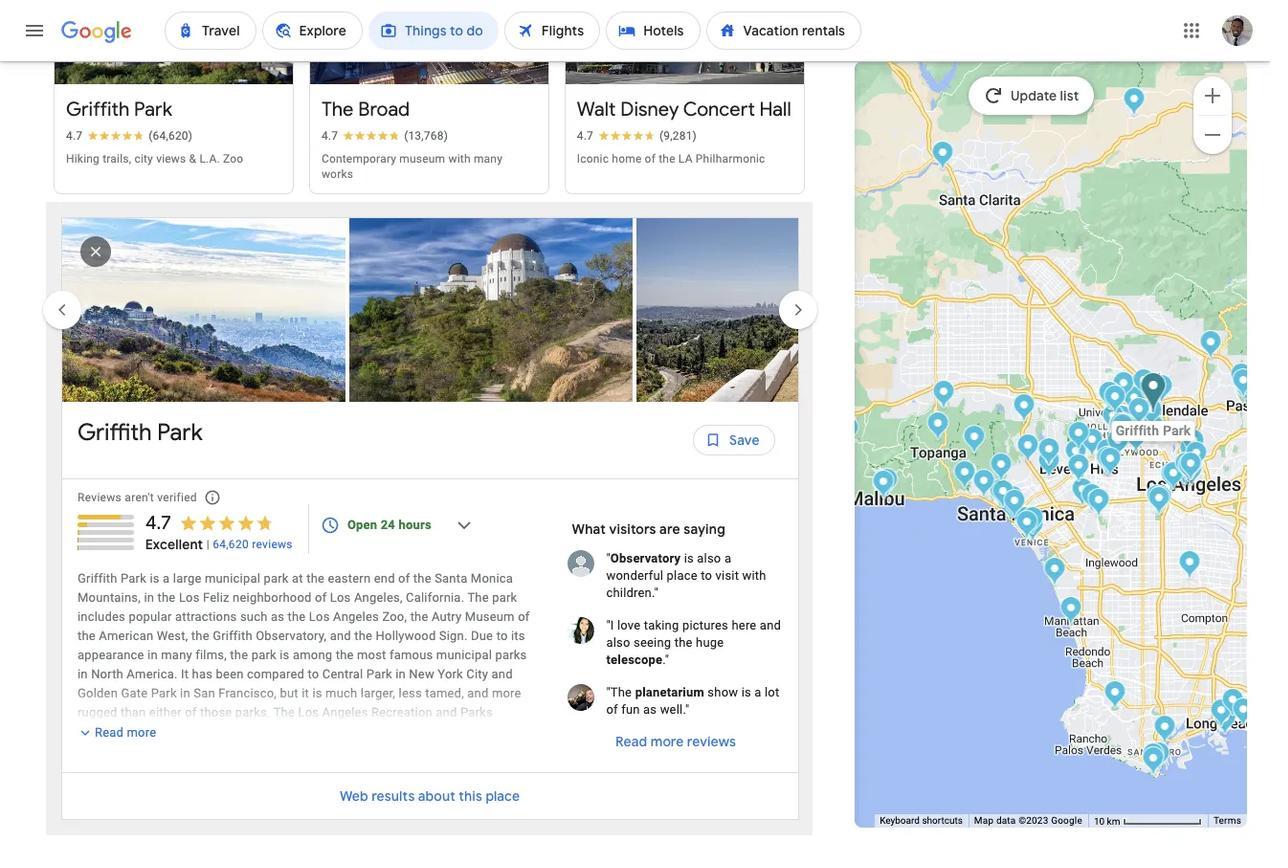 Task type: locate. For each thing, give the bounding box(es) containing it.
" observatory
[[607, 551, 681, 566]]

municipal down sign.
[[437, 648, 492, 662]]

films,
[[196, 648, 227, 662]]

1 horizontal spatial to
[[497, 629, 508, 643]]

of up second-
[[356, 744, 368, 758]]

griffith up 'reviews'
[[78, 418, 152, 447]]

4.7
[[66, 129, 83, 142], [322, 129, 338, 142], [577, 129, 594, 142], [145, 511, 171, 535]]

read more link
[[78, 725, 156, 741]]

keyboard
[[880, 816, 920, 827]]

the down but
[[274, 706, 295, 720]]

griffith park image
[[1141, 372, 1167, 415]]

will rogers state historic park image
[[990, 452, 1013, 484]]

shortcuts
[[923, 816, 963, 827]]

1 horizontal spatial north
[[205, 763, 237, 777]]

0 vertical spatial north
[[91, 667, 123, 682]]

madame tussauds hollywood image
[[1109, 413, 1131, 445]]

dodger stadium image
[[1180, 436, 1202, 468]]

save button
[[693, 417, 775, 463]]

the down includes
[[78, 629, 96, 643]]

a inside show is a lot of fun as well."
[[755, 685, 762, 700]]

read down fun
[[615, 733, 647, 751]]

1 horizontal spatial with
[[743, 569, 767, 583]]

as left an on the bottom left of page
[[385, 725, 398, 739]]

larger,
[[361, 686, 396, 701]]

1 horizontal spatial also
[[697, 551, 722, 566]]

0 horizontal spatial many
[[161, 648, 192, 662]]

list
[[62, 209, 924, 421]]

park up (64,620) on the top left
[[134, 97, 172, 121]]

museum
[[465, 610, 515, 624]]

san left the web
[[318, 782, 340, 796]]

la brea tar pits and museum image
[[1099, 445, 1121, 476]]

1 horizontal spatial largest
[[385, 763, 425, 777]]

more up 8,
[[127, 726, 156, 740]]

10 km button
[[1089, 815, 1208, 829]]

it left one
[[447, 744, 454, 758]]

also inside "i love taking pictures here and also seeing the huge telescope ."
[[607, 636, 631, 650]]

1 vertical spatial with
[[743, 569, 767, 583]]

4.7 up contemporary
[[322, 129, 338, 142]]

1 horizontal spatial parks
[[495, 648, 527, 662]]

is
[[684, 551, 694, 566], [150, 571, 160, 586], [280, 648, 290, 662], [742, 685, 752, 700], [313, 686, 322, 701], [306, 763, 315, 777]]

manhattan beach pier image
[[1060, 596, 1082, 628]]

0 vertical spatial as
[[271, 610, 285, 624]]

concert
[[683, 97, 755, 121]]

more down well."
[[650, 733, 684, 751]]

universal citywalk hollywood image
[[1101, 384, 1123, 416]]

also
[[697, 551, 722, 566], [607, 636, 631, 650]]

update list button
[[969, 77, 1095, 115]]

the up most
[[355, 629, 373, 643]]

read for read more reviews
[[615, 733, 647, 751]]

hammer museum image
[[1038, 449, 1060, 480]]

0 horizontal spatial san
[[194, 686, 215, 701]]

city inside the griffith park is a large municipal park at the eastern end of the santa monica mountains, in the los feliz neighborhood of los angeles, california. the park includes popular attractions such as the los angeles zoo, the autry museum of the american west, the griffith observatory, and the hollywood sign. due to its appearance in many films, the park is among the most famous municipal parks in north america. it has been compared to central park in new york city and golden gate park in san francisco, but it is much larger, less tamed, and more rugged than either of those parks. the los angeles recreation and parks commission adopted the characterization of the park as an "urban wilderness" on january 8, 2014. the park covers 4,310 acres of land, making it one of the largest urban parks in north america. it is the second-largest city park in california, after mission trails preserve in san diego, and the 11th-largest municipally-owned park in the united states.
[[428, 763, 448, 777]]

america. down covers in the left bottom of the page
[[240, 763, 291, 777]]

0 vertical spatial to
[[701, 569, 713, 583]]

olvera street image
[[1182, 450, 1204, 481]]

2 horizontal spatial more
[[650, 733, 684, 751]]

venice boardwalk image
[[1014, 506, 1036, 538]]

terms link
[[1214, 816, 1242, 827]]

4.7 for walt disney concert hall
[[577, 129, 594, 142]]

the
[[322, 97, 354, 121], [468, 591, 489, 605], [274, 706, 295, 720], [192, 744, 214, 758]]

11th-
[[428, 782, 457, 796]]

the broad image
[[1173, 452, 1195, 484]]

america. up "gate"
[[127, 667, 178, 682]]

pacific park on the santa monica pier image
[[1000, 492, 1022, 523]]

are
[[660, 521, 681, 538]]

the original farmers market image
[[1097, 438, 1119, 470]]

1 horizontal spatial it
[[294, 763, 302, 777]]

attractions
[[175, 610, 237, 624]]

open 24 hours button
[[308, 504, 484, 554]]

the getty villa image
[[954, 460, 976, 492]]

the down attractions in the bottom of the page
[[191, 629, 209, 643]]

planetarium
[[635, 685, 705, 700]]

griffith park up 4.7 out of 5 stars from 64,620 reviews image
[[66, 97, 172, 121]]

reviews inside excellent | 64,620 reviews
[[252, 538, 293, 551]]

1 horizontal spatial municipal
[[437, 648, 492, 662]]

0 horizontal spatial read
[[95, 726, 124, 740]]

in up states.
[[305, 782, 315, 796]]

park inside griffith park element
[[157, 418, 203, 447]]

0 vertical spatial reviews
[[252, 538, 293, 551]]

los down but
[[298, 706, 319, 720]]

0 vertical spatial angeles
[[333, 610, 379, 624]]

map region
[[781, 26, 1271, 842]]

1 vertical spatial as
[[644, 703, 657, 717]]

1 vertical spatial a
[[163, 571, 170, 586]]

show is a lot of fun as well."
[[607, 685, 780, 717]]

many inside contemporary museum with many works
[[474, 152, 503, 165]]

cabrillo marine aquarium image
[[1148, 742, 1171, 773]]

parks
[[461, 706, 493, 720]]

but
[[280, 686, 299, 701]]

keyboard shortcuts
[[880, 816, 963, 827]]

0 horizontal spatial to
[[308, 667, 319, 682]]

autry
[[432, 610, 462, 624]]

1 vertical spatial griffith park
[[78, 418, 203, 447]]

griffith park
[[66, 97, 172, 121], [78, 418, 203, 447]]

adopted
[[153, 725, 200, 739]]

10
[[1094, 816, 1105, 827]]

in up "mission" at the left of the page
[[191, 763, 201, 777]]

place
[[667, 569, 698, 583], [486, 788, 520, 805]]

more up parks
[[492, 686, 522, 701]]

mission
[[169, 782, 214, 796]]

0 vertical spatial griffith park
[[66, 97, 172, 121]]

2 horizontal spatial to
[[701, 569, 713, 583]]

2 horizontal spatial a
[[755, 685, 762, 700]]

on
[[78, 744, 92, 758]]

trails
[[217, 782, 248, 796]]

terms
[[1214, 816, 1242, 827]]

0 horizontal spatial reviews
[[252, 538, 293, 551]]

1 horizontal spatial place
[[667, 569, 698, 583]]

los angeles county museum of art image
[[1097, 445, 1119, 476]]

show
[[708, 685, 739, 700]]

those
[[200, 706, 232, 720]]

petersen automotive museum image
[[1096, 447, 1118, 478]]

1 vertical spatial it
[[447, 744, 454, 758]]

los angeles zoo image
[[1147, 374, 1169, 406]]

and right here
[[760, 618, 781, 633]]

is down observatory,
[[280, 648, 290, 662]]

place down observatory
[[667, 569, 698, 583]]

wilderness"
[[459, 725, 524, 739]]

1 horizontal spatial reviews
[[687, 733, 736, 751]]

angeles down much
[[322, 706, 368, 720]]

2 vertical spatial a
[[755, 685, 762, 700]]

1 vertical spatial angeles
[[322, 706, 368, 720]]

ovation hollywood image
[[1110, 412, 1132, 444]]

many down "west,"
[[161, 648, 192, 662]]

korean friendship bell image
[[1143, 743, 1165, 774]]

hollywood walk of fame image
[[1120, 413, 1142, 445]]

a up 'visit' at the right bottom of page
[[725, 551, 732, 566]]

in up golden at the bottom left
[[78, 667, 88, 682]]

of inside show is a lot of fun as well."
[[607, 703, 618, 717]]

due
[[471, 629, 493, 643]]

0 horizontal spatial more
[[127, 726, 156, 740]]

many
[[474, 152, 503, 165], [161, 648, 192, 662]]

1 horizontal spatial as
[[385, 725, 398, 739]]

place for this
[[486, 788, 520, 805]]

museum of tolerance image
[[1068, 453, 1090, 485]]

the up been
[[230, 648, 248, 662]]

to left 'visit' at the right bottom of page
[[701, 569, 713, 583]]

1 vertical spatial also
[[607, 636, 631, 650]]

1 vertical spatial it
[[294, 763, 302, 777]]

walt disney concert hall image
[[1173, 452, 1195, 484]]

the up the hollywood
[[410, 610, 429, 624]]

0 vertical spatial also
[[697, 551, 722, 566]]

the museum of jurassic technology image
[[1072, 477, 1094, 509]]

it left has
[[181, 667, 189, 682]]

1 horizontal spatial many
[[474, 152, 503, 165]]

here
[[732, 618, 757, 633]]

is right show
[[742, 685, 752, 700]]

griffith park is a large municipal park at the eastern end of the santa monica mountains, in the los feliz neighborhood of los angeles, california. the park includes popular attractions such as the los angeles zoo, the autry museum of the american west, the griffith observatory, and the hollywood sign. due to its appearance in many films, the park is among the most famous municipal parks in north america. it has been compared to central park in new york city and golden gate park in san francisco, but it is much larger, less tamed, and more rugged than either of those parks. the los angeles recreation and parks commission adopted the characterization of the park as an "urban wilderness" on january 8, 2014. the park covers 4,310 acres of land, making it one of the largest urban parks in north america. it is the second-largest city park in california, after mission trails preserve in san diego, and the 11th-largest municipally-owned park in the united states.
[[78, 571, 530, 816]]

includes
[[78, 610, 125, 624]]

1 vertical spatial parks
[[156, 763, 188, 777]]

famous
[[390, 648, 433, 662]]

america.
[[127, 667, 178, 682], [240, 763, 291, 777]]

it down 4,310
[[294, 763, 302, 777]]

keyboard shortcuts button
[[880, 815, 963, 828]]

dockweiler beach image
[[1044, 557, 1066, 588]]

update
[[1011, 87, 1058, 104]]

at
[[292, 571, 303, 586]]

save
[[730, 432, 760, 449]]

(64,620)
[[149, 129, 193, 142]]

also down "i
[[607, 636, 631, 650]]

los up observatory,
[[309, 610, 330, 624]]

1 horizontal spatial it
[[447, 744, 454, 758]]

to left its
[[497, 629, 508, 643]]

reviews right '64,620'
[[252, 538, 293, 551]]

0 horizontal spatial municipal
[[205, 571, 261, 586]]

it
[[302, 686, 309, 701], [447, 744, 454, 758]]

0 vertical spatial it
[[302, 686, 309, 701]]

a inside the is also a wonderful place to visit with children."
[[725, 551, 732, 566]]

of up observatory,
[[315, 591, 327, 605]]

fast & furious – supercharged image
[[1104, 384, 1126, 416]]

0 horizontal spatial also
[[607, 636, 631, 650]]

1 horizontal spatial more
[[492, 686, 522, 701]]

greystone mansion & gardens: the doheny estate image
[[1068, 421, 1090, 452]]

0 vertical spatial parks
[[495, 648, 527, 662]]

park up the mountains,
[[121, 571, 147, 586]]

and down city
[[468, 686, 489, 701]]

parks down its
[[495, 648, 527, 662]]

city
[[467, 667, 489, 682]]

park up verified
[[157, 418, 203, 447]]

warner bros. studio tour hollywood image
[[1113, 371, 1135, 403]]

in
[[144, 591, 154, 605], [148, 648, 158, 662], [78, 667, 88, 682], [396, 667, 406, 682], [180, 686, 190, 701], [191, 763, 201, 777], [480, 763, 490, 777], [305, 782, 315, 796], [216, 801, 226, 816]]

home
[[612, 152, 642, 165]]

los angeles city hall image
[[1178, 453, 1200, 485]]

8,
[[144, 744, 154, 758]]

this
[[459, 788, 483, 805]]

long beach museum of art image
[[1233, 698, 1255, 729]]

the
[[659, 152, 676, 165], [307, 571, 325, 586], [414, 571, 432, 586], [158, 591, 176, 605], [288, 610, 306, 624], [410, 610, 429, 624], [78, 629, 96, 643], [191, 629, 209, 643], [355, 629, 373, 643], [675, 636, 693, 650], [230, 648, 248, 662], [336, 648, 354, 662], [203, 725, 221, 739], [335, 725, 353, 739], [497, 744, 515, 758], [319, 763, 337, 777], [406, 782, 424, 796], [229, 801, 247, 816]]

4.7 up iconic
[[577, 129, 594, 142]]

1 horizontal spatial read
[[615, 733, 647, 751]]

4.7 out of 5 stars from 9,281 reviews image
[[577, 128, 697, 143]]

of up adopted at the left
[[185, 706, 197, 720]]

seeing
[[634, 636, 672, 650]]

0 horizontal spatial with
[[449, 152, 471, 165]]

santa monica mountains national recreation area image
[[927, 411, 949, 443]]

and inside "i love taking pictures here and also seeing the huge telescope ."
[[760, 618, 781, 633]]

hollywood sign image
[[1124, 385, 1146, 417]]

4.7 up hiking
[[66, 129, 83, 142]]

city up 11th-
[[428, 763, 448, 777]]

santa
[[435, 571, 468, 586]]

malibu pier image
[[877, 468, 899, 499]]

and up among
[[330, 629, 351, 643]]

in down "west,"
[[148, 648, 158, 662]]

1 vertical spatial america.
[[240, 763, 291, 777]]

reviews aren't verified image
[[190, 475, 236, 521]]

1 vertical spatial place
[[486, 788, 520, 805]]

it right but
[[302, 686, 309, 701]]

with
[[449, 152, 471, 165], [743, 569, 767, 583]]

bronson caves image
[[1128, 397, 1150, 429]]

read for read more
[[95, 726, 124, 740]]

broad
[[358, 97, 410, 121]]

aquarium of the pacific image
[[1211, 699, 1233, 730]]

is inside show is a lot of fun as well."
[[742, 685, 752, 700]]

what
[[572, 521, 606, 538]]

norton simon museum image
[[1237, 376, 1259, 407]]

tcl chinese theatre image
[[1110, 413, 1132, 445]]

2 vertical spatial as
[[385, 725, 398, 739]]

list item
[[350, 209, 637, 411], [62, 218, 350, 402], [637, 218, 924, 402]]

autry museum of the american west image
[[1151, 374, 1173, 406]]

more for read more reviews
[[650, 733, 684, 751]]

disney
[[621, 97, 679, 121]]

0 vertical spatial place
[[667, 569, 698, 583]]

huge
[[696, 636, 724, 650]]

a for is also a wonderful place to visit with children."
[[725, 551, 732, 566]]

compared
[[247, 667, 305, 682]]

as down "the planetarium
[[644, 703, 657, 717]]

making
[[401, 744, 443, 758]]

0 horizontal spatial north
[[91, 667, 123, 682]]

sunset boulevard image
[[1081, 428, 1103, 459]]

is down saying
[[684, 551, 694, 566]]

read up the january
[[95, 726, 124, 740]]

musso & frank grill image
[[1114, 413, 1136, 445]]

a left lot
[[755, 685, 762, 700]]

place inside the is also a wonderful place to visit with children."
[[667, 569, 698, 583]]

of right the home
[[645, 152, 656, 165]]

0 horizontal spatial place
[[486, 788, 520, 805]]

san down has
[[194, 686, 215, 701]]

of up acres
[[320, 725, 332, 739]]

many right museum
[[474, 152, 503, 165]]

0 horizontal spatial a
[[163, 571, 170, 586]]

descanso gardens image
[[1200, 330, 1222, 361]]

0 vertical spatial with
[[449, 152, 471, 165]]

public art "urban light" image
[[1097, 446, 1119, 477]]

0 horizontal spatial city
[[134, 152, 153, 165]]

0 vertical spatial a
[[725, 551, 732, 566]]

rugged
[[78, 706, 117, 720]]

park up either
[[151, 686, 177, 701]]

0 horizontal spatial it
[[302, 686, 309, 701]]

bradbury building image
[[1175, 456, 1197, 488]]

the down trails
[[229, 801, 247, 816]]

covers
[[246, 744, 283, 758]]

."
[[663, 653, 670, 667]]

preserve
[[251, 782, 301, 796]]

philharmonic
[[696, 152, 766, 165]]

0 vertical spatial it
[[181, 667, 189, 682]]

south coast botanic garden image
[[1104, 680, 1126, 712]]

more
[[492, 686, 522, 701], [127, 726, 156, 740], [650, 733, 684, 751]]

0 vertical spatial municipal
[[205, 571, 261, 586]]

parks down 2014. on the left bottom of the page
[[156, 763, 188, 777]]

california african american museum image
[[1150, 485, 1172, 517]]

2 horizontal spatial as
[[644, 703, 657, 717]]

1 horizontal spatial america.
[[240, 763, 291, 777]]

0 vertical spatial many
[[474, 152, 503, 165]]

has
[[192, 667, 213, 682]]

griffith park up the aren't
[[78, 418, 203, 447]]

los angeles state historic park image
[[1186, 441, 1208, 473]]

4.7 out of 5 stars from 64,620 reviews image
[[66, 128, 193, 143]]

also up 'visit' at the right bottom of page
[[697, 551, 722, 566]]

jurassic world – the ride image
[[1099, 381, 1121, 412]]

acres
[[321, 744, 353, 758]]

municipal up the feliz
[[205, 571, 261, 586]]

in left new
[[396, 667, 406, 682]]

los
[[179, 591, 200, 605], [330, 591, 351, 605], [309, 610, 330, 624], [298, 706, 319, 720]]

read
[[95, 726, 124, 740], [615, 733, 647, 751]]

1 horizontal spatial a
[[725, 551, 732, 566]]

0 horizontal spatial it
[[181, 667, 189, 682]]

a for show is a lot of fun as well."
[[755, 685, 762, 700]]

more for read more
[[127, 726, 156, 740]]

north down the appearance
[[91, 667, 123, 682]]

main menu image
[[23, 19, 46, 42]]

los down eastern
[[330, 591, 351, 605]]

hours
[[399, 518, 432, 532]]

city right trails,
[[134, 152, 153, 165]]

1 vertical spatial many
[[161, 648, 192, 662]]

of up its
[[518, 610, 530, 624]]

0 horizontal spatial america.
[[127, 667, 178, 682]]

zoo
[[223, 152, 244, 165]]

san
[[194, 686, 215, 701], [318, 782, 340, 796]]

1 vertical spatial reviews
[[687, 733, 736, 751]]

1 horizontal spatial san
[[318, 782, 340, 796]]

as inside show is a lot of fun as well."
[[644, 703, 657, 717]]

place for wonderful
[[667, 569, 698, 583]]

1 vertical spatial city
[[428, 763, 448, 777]]

1 horizontal spatial city
[[428, 763, 448, 777]]

adamson house museum image
[[873, 470, 895, 501]]

the left huge
[[675, 636, 693, 650]]

1 vertical spatial to
[[497, 629, 508, 643]]

six flags magic mountain image
[[932, 140, 954, 172]]

mulholland drive image
[[933, 380, 955, 411]]

1 vertical spatial municipal
[[437, 648, 492, 662]]

dolby theatre image
[[1110, 412, 1132, 444]]

park
[[264, 571, 289, 586], [492, 591, 517, 605], [252, 648, 277, 662], [356, 725, 381, 739], [217, 744, 242, 758], [451, 763, 476, 777], [187, 801, 212, 816]]

children."
[[607, 586, 659, 600]]

24
[[381, 518, 396, 532]]



Task type: describe. For each thing, give the bounding box(es) containing it.
the inside "i love taking pictures here and also seeing the huge telescope ."
[[675, 636, 693, 650]]

is also a wonderful place to visit with children."
[[607, 551, 767, 600]]

the up acres
[[335, 725, 353, 739]]

owned
[[146, 801, 184, 816]]

the up popular
[[158, 591, 176, 605]]

the up observatory,
[[288, 610, 306, 624]]

grand central market image
[[1174, 456, 1196, 488]]

after
[[139, 782, 166, 796]]

mountains,
[[78, 591, 141, 605]]

4.7 out of 5 stars from 64,620 reviews. excellent. element
[[145, 511, 293, 554]]

excellent | 64,620 reviews
[[145, 536, 293, 553]]

downtown santa monica image
[[1002, 485, 1024, 517]]

hollywood wax museum image
[[1112, 413, 1134, 445]]

hollyhock house image
[[1143, 414, 1165, 446]]

reviews
[[78, 491, 122, 504]]

hollywood forever cemetery image
[[1126, 424, 1148, 455]]

vasquez rocks natural area and nature center image
[[1124, 87, 1146, 118]]

annenberg community beach house image
[[990, 478, 1012, 510]]

in down trails
[[216, 801, 226, 816]]

sign.
[[439, 629, 468, 643]]

"the planetarium
[[607, 685, 705, 700]]

rose bowl stadium image
[[1231, 362, 1253, 394]]

the up 'california.'
[[414, 571, 432, 586]]

about
[[418, 788, 456, 805]]

park down "mission" at the left of the page
[[187, 801, 212, 816]]

the fowler museum image
[[1038, 437, 1060, 469]]

less
[[399, 686, 422, 701]]

elysian park image
[[1183, 429, 1205, 460]]

love
[[618, 618, 641, 633]]

km
[[1108, 816, 1121, 827]]

santa monica state beach image
[[998, 488, 1020, 520]]

"
[[607, 551, 611, 566]]

point fermin lighthouse image
[[1143, 746, 1165, 778]]

venice canals image
[[1022, 513, 1044, 544]]

is down 4,310
[[306, 763, 315, 777]]

in up either
[[180, 686, 190, 701]]

taking
[[644, 618, 679, 633]]

and right diego,
[[382, 782, 403, 796]]

one
[[457, 744, 479, 758]]

4,310
[[287, 744, 318, 758]]

walt
[[577, 97, 616, 121]]

walt disney concert hall
[[577, 97, 792, 121]]

the down wilderness"
[[497, 744, 515, 758]]

the last bookstore image
[[1173, 458, 1195, 490]]

the grove image
[[1099, 438, 1121, 470]]

0 vertical spatial city
[[134, 152, 153, 165]]

kenneth hahn state recreation area image
[[1088, 488, 1110, 520]]

watts towers arts center image
[[1179, 550, 1201, 582]]

battleship uss iowa museum image
[[1154, 715, 1176, 746]]

web results about this place
[[340, 788, 520, 805]]

of down wilderness"
[[482, 744, 494, 758]]

map data ©2023 google
[[975, 816, 1083, 827]]

the left broad
[[322, 97, 354, 121]]

its
[[511, 629, 525, 643]]

contemporary
[[322, 152, 397, 165]]

united
[[251, 801, 287, 816]]

visitors
[[610, 521, 657, 538]]

municipally-
[[78, 801, 146, 816]]

old pasadena image
[[1243, 376, 1265, 407]]

baldwin hills scenic overlook image
[[1081, 483, 1103, 515]]

will rogers state beach image
[[973, 469, 995, 500]]

the down those
[[203, 725, 221, 739]]

the hollywood museum image
[[1112, 414, 1134, 446]]

the greek theatre image
[[1141, 398, 1163, 429]]

universal studios hollywood image
[[1102, 383, 1124, 414]]

santa monica pier image
[[1000, 492, 1022, 523]]

second-
[[340, 763, 385, 777]]

grammy museum l.a. live image
[[1163, 461, 1185, 493]]

feliz
[[203, 591, 230, 605]]

saying
[[684, 521, 726, 538]]

to inside the is also a wonderful place to visit with children."
[[701, 569, 713, 583]]

read more
[[95, 726, 156, 740]]

is left much
[[313, 686, 322, 701]]

parks.
[[235, 706, 270, 720]]

0 horizontal spatial as
[[271, 610, 285, 624]]

close detail image
[[73, 229, 119, 275]]

griffith up 4.7 out of 5 stars from 64,620 reviews image
[[66, 97, 130, 121]]

griffith up the mountains,
[[78, 571, 117, 586]]

|
[[206, 538, 210, 551]]

tongva park image
[[1004, 489, 1026, 520]]

abbot kinney boulevard image
[[1022, 506, 1044, 538]]

characterization
[[224, 725, 317, 739]]

neighborhood
[[233, 591, 312, 605]]

american
[[99, 629, 153, 643]]

angels flight railway image
[[1173, 455, 1195, 487]]

exposition park image
[[1148, 486, 1171, 518]]

also inside the is also a wonderful place to visit with children."
[[697, 551, 722, 566]]

golden
[[78, 686, 118, 701]]

heal the bay aquarium image
[[1002, 490, 1024, 521]]

either
[[149, 706, 182, 720]]

park up 'neighborhood'
[[264, 571, 289, 586]]

such
[[240, 610, 268, 624]]

gloria molina grand park image
[[1175, 452, 1197, 483]]

malibu creek state park image
[[837, 416, 859, 448]]

contemporary museum with many works
[[322, 152, 503, 181]]

recreation
[[372, 706, 433, 720]]

the queen mary image
[[1215, 706, 1237, 738]]

griffith down such
[[213, 629, 253, 643]]

crypto.com arena image
[[1161, 462, 1183, 494]]

central
[[323, 667, 363, 682]]

among
[[293, 648, 333, 662]]

kidspace children's museum image
[[1233, 368, 1255, 400]]

open 24 hours
[[347, 518, 432, 532]]

malibu lagoon state beach image
[[874, 471, 896, 502]]

the broad
[[322, 97, 410, 121]]

park up larger,
[[367, 667, 392, 682]]

1 vertical spatial north
[[205, 763, 237, 777]]

aren't
[[125, 491, 154, 504]]

of right end
[[398, 571, 410, 586]]

large
[[173, 571, 202, 586]]

2 horizontal spatial largest
[[457, 782, 496, 796]]

the left la
[[659, 152, 676, 165]]

runyon canyon park image
[[1103, 404, 1125, 435]]

commission
[[78, 725, 149, 739]]

0 vertical spatial america.
[[127, 667, 178, 682]]

(9,281)
[[660, 129, 697, 142]]

park left covers in the left bottom of the page
[[217, 744, 242, 758]]

"the
[[607, 685, 632, 700]]

el pueblo de los angeles historical monument image
[[1181, 452, 1203, 483]]

4.7 up "excellent"
[[145, 511, 171, 535]]

observatory,
[[256, 629, 327, 643]]

iconic home of the la philharmonic
[[577, 152, 766, 165]]

the left 11th-
[[406, 782, 424, 796]]

wonderful
[[607, 569, 664, 583]]

many inside the griffith park is a large municipal park at the eastern end of the santa monica mountains, in the los feliz neighborhood of los angeles, california. the park includes popular attractions such as the los angeles zoo, the autry museum of the american west, the griffith observatory, and the hollywood sign. due to its appearance in many films, the park is among the most famous municipal parks in north america. it has been compared to central park in new york city and golden gate park in san francisco, but it is much larger, less tamed, and more rugged than either of those parks. the los angeles recreation and parks commission adopted the characterization of the park as an "urban wilderness" on january 8, 2014. the park covers 4,310 acres of land, making it one of the largest urban parks in north america. it is the second-largest city park in california, after mission trails preserve in san diego, and the 11th-largest municipally-owned park in the united states.
[[161, 648, 192, 662]]

0 horizontal spatial largest
[[78, 763, 117, 777]]

data
[[997, 816, 1016, 827]]

skirball cultural center image
[[1013, 393, 1035, 425]]

0 horizontal spatial parks
[[156, 763, 188, 777]]

pink's hot dogs image
[[1107, 429, 1129, 460]]

is inside the is also a wonderful place to visit with children."
[[684, 551, 694, 566]]

previous image
[[39, 287, 85, 333]]

topanga state park image
[[964, 425, 986, 456]]

lot
[[765, 685, 780, 700]]

is left large
[[150, 571, 160, 586]]

venice beach skatepark image
[[1016, 510, 1038, 542]]

museum
[[400, 152, 446, 165]]

©2023
[[1019, 816, 1049, 827]]

park up compared
[[252, 648, 277, 662]]

griffith park element
[[78, 417, 203, 463]]

the down acres
[[319, 763, 337, 777]]

the getty image
[[1017, 433, 1039, 465]]

next image
[[775, 287, 821, 333]]

popular
[[129, 610, 172, 624]]

california,
[[78, 782, 135, 796]]

"i
[[607, 618, 614, 633]]

craft contemporary image
[[1100, 447, 1122, 478]]

universal studio tour image
[[1101, 382, 1123, 413]]

new
[[409, 667, 435, 682]]

hollywood
[[376, 629, 436, 643]]

2014.
[[157, 744, 189, 758]]

los down large
[[179, 591, 200, 605]]

park up land,
[[356, 725, 381, 739]]

observatory
[[611, 551, 681, 566]]

1 vertical spatial san
[[318, 782, 340, 796]]

travel town gift shop image
[[1133, 368, 1155, 400]]

4.7 for the broad
[[322, 129, 338, 142]]

in up this
[[480, 763, 490, 777]]

hollywood bowl image
[[1111, 405, 1133, 436]]

park down monica on the bottom
[[492, 591, 517, 605]]

the up central
[[336, 648, 354, 662]]

4.7 for griffith park
[[66, 129, 83, 142]]

the up the museum
[[468, 591, 489, 605]]

hall
[[760, 97, 792, 121]]

the right 2014. on the left bottom of the page
[[192, 744, 214, 758]]

the gamble house image
[[1236, 371, 1258, 403]]

la plaza de cultura y artes image
[[1180, 452, 1202, 483]]

0 vertical spatial san
[[194, 686, 215, 701]]

with inside the is also a wonderful place to visit with children."
[[743, 569, 767, 583]]

"i love taking pictures here and also seeing the huge telescope ."
[[607, 618, 781, 667]]

park down one
[[451, 763, 476, 777]]

the hollywood roosevelt image
[[1109, 413, 1131, 445]]

january
[[95, 744, 141, 758]]

zoom out map image
[[1202, 123, 1225, 146]]

palisades park image
[[992, 479, 1014, 511]]

a inside the griffith park is a large municipal park at the eastern end of the santa monica mountains, in the los feliz neighborhood of los angeles, california. the park includes popular attractions such as the los angeles zoo, the autry museum of the american west, the griffith observatory, and the hollywood sign. due to its appearance in many films, the park is among the most famous municipal parks in north america. it has been compared to central park in new york city and golden gate park in san francisco, but it is much larger, less tamed, and more rugged than either of those parks. the los angeles recreation and parks commission adopted the characterization of the park as an "urban wilderness" on january 8, 2014. the park covers 4,310 acres of land, making it one of the largest urban parks in north america. it is the second-largest city park in california, after mission trails preserve in san diego, and the 11th-largest municipally-owned park in the united states.
[[163, 571, 170, 586]]

and down tamed,
[[436, 706, 457, 720]]

and right city
[[492, 667, 513, 682]]

most
[[357, 648, 386, 662]]

japanese american national museum image
[[1181, 457, 1203, 489]]

in up popular
[[144, 591, 154, 605]]

well."
[[660, 703, 690, 717]]

hollywood boulevard image
[[1112, 411, 1134, 443]]

the right at
[[307, 571, 325, 586]]

appearance
[[78, 648, 144, 662]]

works
[[322, 167, 353, 181]]

trails,
[[103, 152, 131, 165]]

francisco,
[[219, 686, 277, 701]]

an
[[401, 725, 415, 739]]

natural history museum of los angeles county image
[[1147, 484, 1169, 516]]

4.7 out of 5 stars from 13,768 reviews image
[[322, 128, 448, 143]]

more inside the griffith park is a large municipal park at the eastern end of the santa monica mountains, in the los feliz neighborhood of los angeles, california. the park includes popular attractions such as the los angeles zoo, the autry museum of the american west, the griffith observatory, and the hollywood sign. due to its appearance in many films, the park is among the most famous municipal parks in north america. it has been compared to central park in new york city and golden gate park in san francisco, but it is much larger, less tamed, and more rugged than either of those parks. the los angeles recreation and parks commission adopted the characterization of the park as an "urban wilderness" on january 8, 2014. the park covers 4,310 acres of land, making it one of the largest urban parks in north america. it is the second-largest city park in california, after mission trails preserve in san diego, and the 11th-largest municipally-owned park in the united states.
[[492, 686, 522, 701]]

museum of latin american art (molaa) image
[[1222, 688, 1244, 720]]

update list
[[1011, 87, 1080, 104]]

york
[[438, 667, 463, 682]]

with inside contemporary museum with many works
[[449, 152, 471, 165]]

2 vertical spatial to
[[308, 667, 319, 682]]



Task type: vqa. For each thing, say whether or not it's contained in the screenshot.


